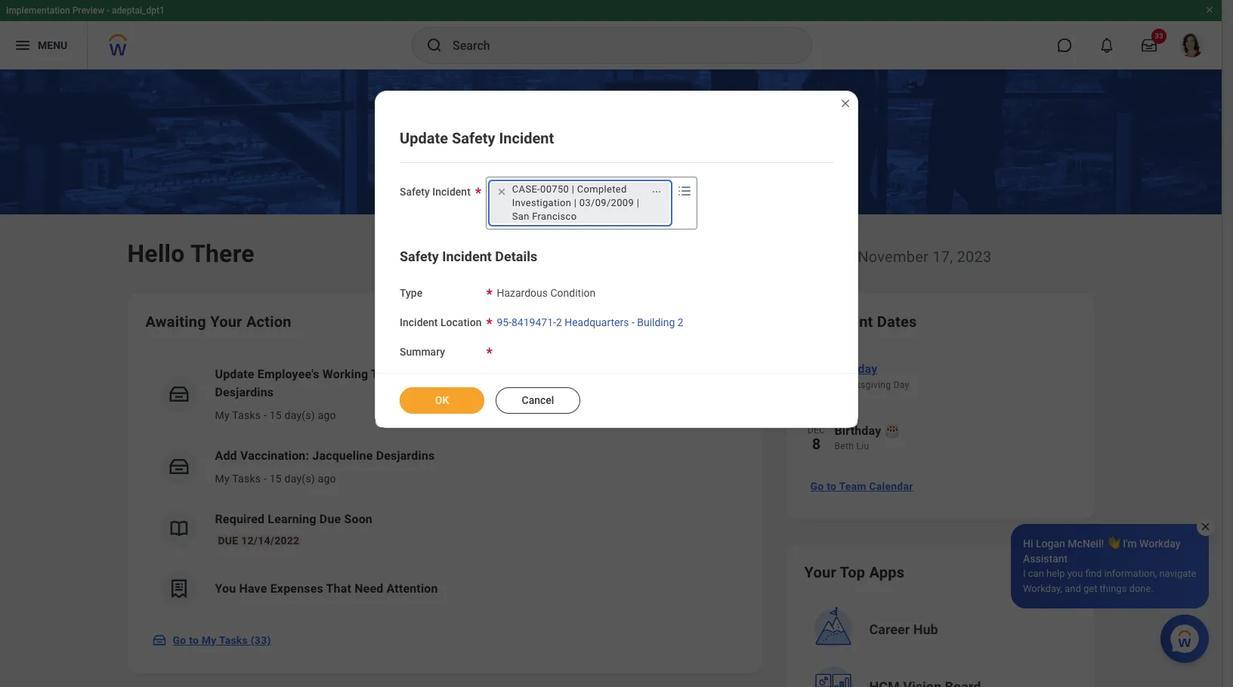 Task type: describe. For each thing, give the bounding box(es) containing it.
awaiting
[[146, 313, 206, 331]]

0 horizontal spatial jacqueline
[[312, 449, 373, 463]]

95-8419471-2    headquarters - building 2 link
[[497, 314, 684, 329]]

cancel
[[522, 395, 554, 407]]

important
[[805, 313, 874, 331]]

friday,
[[810, 248, 854, 266]]

implementation
[[6, 5, 70, 16]]

desjardins inside the update employee's working time: request flexible work arrangement: jacqueline desjardins
[[215, 386, 274, 400]]

safety incident details button
[[400, 249, 538, 265]]

1 horizontal spatial your
[[805, 564, 837, 582]]

done.
[[1130, 584, 1154, 595]]

day
[[894, 380, 910, 391]]

my tasks - 15 day(s) ago for inbox image
[[215, 410, 336, 422]]

hazardous condition
[[497, 287, 596, 299]]

hello there
[[127, 240, 255, 268]]

update for update safety incident
[[400, 129, 448, 147]]

95-
[[497, 317, 512, 329]]

tasks for inbox image
[[232, 410, 261, 422]]

things
[[1100, 584, 1127, 595]]

there
[[190, 240, 255, 268]]

hello there main content
[[0, 70, 1222, 688]]

holiday
[[836, 362, 878, 376]]

8
[[812, 435, 821, 454]]

you
[[1068, 568, 1084, 580]]

attention
[[387, 582, 438, 596]]

0 horizontal spatial your
[[210, 313, 242, 331]]

cancel button
[[496, 388, 581, 414]]

hello
[[127, 240, 185, 268]]

apps
[[870, 564, 905, 582]]

hazardous condition element
[[497, 284, 596, 299]]

important dates element
[[805, 351, 1077, 469]]

safety incident
[[400, 186, 471, 198]]

1 2 from the left
[[556, 317, 562, 329]]

birthday
[[835, 424, 882, 438]]

you have expenses that need attention
[[215, 582, 438, 596]]

update for update employee's working time: request flexible work arrangement: jacqueline desjardins
[[215, 367, 255, 382]]

hi
[[1024, 538, 1034, 550]]

nov
[[807, 364, 826, 374]]

my tasks - 15 day(s) ago for inbox icon to the top
[[215, 473, 336, 485]]

holiday thanksgiving day
[[835, 362, 910, 391]]

0 vertical spatial my
[[215, 410, 230, 422]]

francisco
[[532, 211, 577, 222]]

location
[[441, 317, 482, 329]]

incident up case-
[[499, 129, 554, 147]]

liu
[[857, 441, 870, 452]]

hub
[[914, 622, 939, 638]]

holiday button
[[835, 360, 1077, 380]]

i
[[1024, 568, 1026, 580]]

case-00750 | completed investigation | 03/09/2009 | san francisco
[[512, 184, 640, 222]]

required learning due soon
[[215, 513, 373, 527]]

to for my
[[189, 635, 199, 647]]

nov 23
[[807, 364, 826, 392]]

incident left x small icon on the top left of the page
[[433, 186, 471, 198]]

dec
[[808, 426, 826, 436]]

safety incident details group
[[400, 248, 834, 360]]

implementation preview -   adeptai_dpt1 banner
[[0, 0, 1222, 70]]

1 horizontal spatial due
[[320, 513, 341, 527]]

details
[[495, 249, 538, 265]]

to for team
[[827, 481, 837, 493]]

find
[[1086, 568, 1102, 580]]

you
[[215, 582, 236, 596]]

profile logan mcneil element
[[1171, 29, 1213, 62]]

notifications large image
[[1100, 38, 1115, 53]]

learning
[[268, 513, 317, 527]]

safety incident details
[[400, 249, 538, 265]]

incident up summary on the left of the page
[[400, 317, 438, 329]]

0 horizontal spatial due
[[218, 535, 238, 547]]

- down the "vaccination:"
[[264, 473, 267, 485]]

awaiting your action
[[146, 313, 292, 331]]

add
[[215, 449, 237, 463]]

inbox image inside go to my tasks (33) button
[[152, 634, 167, 649]]

- inside "link"
[[632, 317, 635, 329]]

due 12/14/2022
[[218, 535, 300, 547]]

inbox large image
[[1142, 38, 1157, 53]]

2 2 from the left
[[678, 317, 684, 329]]

- inside banner
[[107, 5, 110, 16]]

👋
[[1107, 538, 1121, 550]]

can
[[1029, 568, 1045, 580]]

case-
[[512, 184, 541, 195]]

career hub button
[[806, 603, 1078, 658]]

flexible
[[455, 367, 498, 382]]

headquarters
[[565, 317, 629, 329]]

arrangement:
[[533, 367, 609, 382]]

update safety incident dialog
[[375, 91, 859, 429]]

i'm
[[1124, 538, 1137, 550]]

condition
[[551, 287, 596, 299]]

safety for safety incident details
[[400, 249, 439, 265]]

team
[[839, 481, 867, 493]]

tasks for inbox icon to the top
[[232, 473, 261, 485]]

working
[[323, 367, 368, 382]]

hazardous
[[497, 287, 548, 299]]

go to my tasks (33)
[[173, 635, 271, 647]]

type
[[400, 287, 423, 299]]

incident location
[[400, 317, 482, 329]]

1 horizontal spatial desjardins
[[376, 449, 435, 463]]

my inside button
[[202, 635, 217, 647]]

important dates
[[805, 313, 917, 331]]

completed
[[577, 184, 627, 195]]

investigation
[[512, 197, 572, 209]]

safety for safety incident
[[400, 186, 430, 198]]

related actions image
[[651, 187, 662, 197]]



Task type: locate. For each thing, give the bounding box(es) containing it.
0 vertical spatial tasks
[[232, 410, 261, 422]]

work
[[501, 367, 530, 382]]

your left action
[[210, 313, 242, 331]]

0 vertical spatial my tasks - 15 day(s) ago
[[215, 410, 336, 422]]

23
[[808, 373, 826, 392]]

ago
[[318, 410, 336, 422], [318, 473, 336, 485]]

safety
[[452, 129, 496, 147], [400, 186, 430, 198], [400, 249, 439, 265]]

go to team calendar
[[811, 481, 914, 493]]

2 down "hazardous condition"
[[556, 317, 562, 329]]

close update safety incident image
[[840, 98, 852, 110]]

2023
[[957, 248, 992, 266]]

to inside go to my tasks (33) button
[[189, 635, 199, 647]]

1 vertical spatial jacqueline
[[312, 449, 373, 463]]

go left team
[[811, 481, 824, 493]]

safety inside "safety incident details" group
[[400, 249, 439, 265]]

03/09/2009
[[580, 197, 634, 209]]

0 vertical spatial ago
[[318, 410, 336, 422]]

need
[[355, 582, 384, 596]]

1 vertical spatial ago
[[318, 473, 336, 485]]

1 15 from the top
[[270, 410, 282, 422]]

2 right building
[[678, 317, 684, 329]]

request
[[406, 367, 452, 382]]

tasks down "add"
[[232, 473, 261, 485]]

career hub
[[870, 622, 939, 638]]

to down dashboard expenses image
[[189, 635, 199, 647]]

1 day(s) from the top
[[285, 410, 315, 422]]

15 down the "vaccination:"
[[270, 473, 282, 485]]

update inside dialog
[[400, 129, 448, 147]]

- up the "vaccination:"
[[264, 410, 267, 422]]

awaiting your action list
[[146, 354, 744, 620]]

-
[[107, 5, 110, 16], [632, 317, 635, 329], [264, 410, 267, 422], [264, 473, 267, 485]]

17,
[[933, 248, 954, 266]]

1 vertical spatial day(s)
[[285, 473, 315, 485]]

- right preview
[[107, 5, 110, 16]]

1 horizontal spatial go
[[811, 481, 824, 493]]

12/14/2022
[[241, 535, 300, 547]]

1 vertical spatial 15
[[270, 473, 282, 485]]

update up safety incident
[[400, 129, 448, 147]]

incident left details
[[442, 249, 492, 265]]

prompts image
[[676, 182, 694, 200]]

implementation preview -   adeptai_dpt1
[[6, 5, 165, 16]]

0 vertical spatial desjardins
[[215, 386, 274, 400]]

day(s)
[[285, 410, 315, 422], [285, 473, 315, 485]]

workday
[[1140, 538, 1181, 550]]

15 up the "vaccination:"
[[270, 410, 282, 422]]

expenses
[[270, 582, 323, 596]]

search image
[[426, 36, 444, 54]]

1 horizontal spatial to
[[827, 481, 837, 493]]

1 vertical spatial my
[[215, 473, 230, 485]]

jacqueline up the soon
[[312, 449, 373, 463]]

1 vertical spatial tasks
[[232, 473, 261, 485]]

tasks inside button
[[219, 635, 248, 647]]

ok
[[435, 395, 449, 407]]

inbox image
[[167, 383, 190, 406]]

0 horizontal spatial go
[[173, 635, 186, 647]]

1 vertical spatial go
[[173, 635, 186, 647]]

birthday 🎂 beth liu
[[835, 424, 900, 452]]

your left "top"
[[805, 564, 837, 582]]

1 horizontal spatial jacqueline
[[612, 367, 673, 382]]

1 horizontal spatial update
[[400, 129, 448, 147]]

jacqueline inside the update employee's working time: request flexible work arrangement: jacqueline desjardins
[[612, 367, 673, 382]]

8419471-
[[512, 317, 556, 329]]

0 vertical spatial go
[[811, 481, 824, 493]]

it's friday, november 17, 2023
[[787, 248, 992, 266]]

jacqueline down building
[[612, 367, 673, 382]]

logan
[[1036, 538, 1066, 550]]

| right 00750
[[572, 184, 575, 195]]

vaccination:
[[240, 449, 309, 463]]

day(s) down add vaccination: jacqueline desjardins
[[285, 473, 315, 485]]

soon
[[344, 513, 373, 527]]

due down required at the left of page
[[218, 535, 238, 547]]

2 ago from the top
[[318, 473, 336, 485]]

my down "add"
[[215, 473, 230, 485]]

tasks left (33) at bottom left
[[219, 635, 248, 647]]

calendar
[[870, 481, 914, 493]]

update safety incident
[[400, 129, 554, 147]]

1 vertical spatial to
[[189, 635, 199, 647]]

that
[[326, 582, 352, 596]]

go for go to my tasks (33)
[[173, 635, 186, 647]]

1 vertical spatial update
[[215, 367, 255, 382]]

1 vertical spatial your
[[805, 564, 837, 582]]

0 vertical spatial 15
[[270, 410, 282, 422]]

go for go to team calendar
[[811, 481, 824, 493]]

due left the soon
[[320, 513, 341, 527]]

update inside the update employee's working time: request flexible work arrangement: jacqueline desjardins
[[215, 367, 255, 382]]

1 vertical spatial due
[[218, 535, 238, 547]]

0 horizontal spatial update
[[215, 367, 255, 382]]

mcneil!
[[1068, 538, 1105, 550]]

(33)
[[251, 635, 271, 647]]

career
[[870, 622, 910, 638]]

95-8419471-2    headquarters - building 2
[[497, 317, 684, 329]]

1 ago from the top
[[318, 410, 336, 422]]

it's
[[787, 248, 806, 266]]

inbox image left go to my tasks (33)
[[152, 634, 167, 649]]

you have expenses that need attention button
[[146, 559, 744, 620]]

| up francisco
[[574, 197, 577, 209]]

1 my tasks - 15 day(s) ago from the top
[[215, 410, 336, 422]]

x image
[[1200, 522, 1212, 533]]

adeptai_dpt1
[[112, 5, 165, 16]]

2 15 from the top
[[270, 473, 282, 485]]

1 vertical spatial my tasks - 15 day(s) ago
[[215, 473, 336, 485]]

0 vertical spatial update
[[400, 129, 448, 147]]

book open image
[[167, 518, 190, 541]]

your
[[210, 313, 242, 331], [805, 564, 837, 582]]

preview
[[72, 5, 104, 16]]

inbox image
[[167, 456, 190, 479], [152, 634, 167, 649]]

0 vertical spatial jacqueline
[[612, 367, 673, 382]]

and
[[1065, 584, 1082, 595]]

0 vertical spatial safety
[[452, 129, 496, 147]]

inbox image left "add"
[[167, 456, 190, 479]]

update employee's working time: request flexible work arrangement: jacqueline desjardins
[[215, 367, 673, 400]]

required
[[215, 513, 265, 527]]

- left building
[[632, 317, 635, 329]]

my left (33) at bottom left
[[202, 635, 217, 647]]

| right 03/09/2009
[[637, 197, 640, 209]]

top
[[840, 564, 866, 582]]

thanksgiving
[[835, 380, 891, 391]]

to left team
[[827, 481, 837, 493]]

1 vertical spatial desjardins
[[376, 449, 435, 463]]

close environment banner image
[[1206, 5, 1215, 14]]

2 day(s) from the top
[[285, 473, 315, 485]]

0 horizontal spatial to
[[189, 635, 199, 647]]

summary
[[400, 346, 445, 358]]

0 vertical spatial due
[[320, 513, 341, 527]]

my up "add"
[[215, 410, 230, 422]]

dashboard expenses image
[[167, 578, 190, 601]]

go to team calendar button
[[805, 472, 920, 502]]

x small image
[[494, 184, 509, 200]]

0 vertical spatial inbox image
[[167, 456, 190, 479]]

time:
[[371, 367, 403, 382]]

go down dashboard expenses image
[[173, 635, 186, 647]]

information,
[[1105, 568, 1158, 580]]

desjardins down employee's
[[215, 386, 274, 400]]

2 vertical spatial tasks
[[219, 635, 248, 647]]

san
[[512, 211, 530, 222]]

add vaccination: jacqueline desjardins
[[215, 449, 435, 463]]

tasks up "add"
[[232, 410, 261, 422]]

ago up add vaccination: jacqueline desjardins
[[318, 410, 336, 422]]

1 vertical spatial safety
[[400, 186, 430, 198]]

0 vertical spatial your
[[210, 313, 242, 331]]

2 vertical spatial safety
[[400, 249, 439, 265]]

00750
[[541, 184, 569, 195]]

update left employee's
[[215, 367, 255, 382]]

0 vertical spatial day(s)
[[285, 410, 315, 422]]

1 horizontal spatial 2
[[678, 317, 684, 329]]

my
[[215, 410, 230, 422], [215, 473, 230, 485], [202, 635, 217, 647]]

0 horizontal spatial desjardins
[[215, 386, 274, 400]]

go inside button
[[173, 635, 186, 647]]

1 horizontal spatial inbox image
[[167, 456, 190, 479]]

0 horizontal spatial 2
[[556, 317, 562, 329]]

go to my tasks (33) button
[[146, 626, 280, 656]]

my tasks - 15 day(s) ago up the "vaccination:"
[[215, 410, 336, 422]]

🎂
[[885, 424, 900, 438]]

my tasks - 15 day(s) ago down the "vaccination:"
[[215, 473, 336, 485]]

your top apps
[[805, 564, 905, 582]]

2 vertical spatial my
[[202, 635, 217, 647]]

november
[[858, 248, 929, 266]]

navigate
[[1160, 568, 1197, 580]]

jacqueline
[[612, 367, 673, 382], [312, 449, 373, 463]]

1 vertical spatial inbox image
[[152, 634, 167, 649]]

case-00750 | completed investigation | 03/09/2009 | san francisco, press delete to clear value. option
[[491, 183, 670, 224]]

day(s) down employee's
[[285, 410, 315, 422]]

2
[[556, 317, 562, 329], [678, 317, 684, 329]]

to
[[827, 481, 837, 493], [189, 635, 199, 647]]

workday,
[[1024, 584, 1063, 595]]

0 horizontal spatial inbox image
[[152, 634, 167, 649]]

tasks
[[232, 410, 261, 422], [232, 473, 261, 485], [219, 635, 248, 647]]

0 vertical spatial to
[[827, 481, 837, 493]]

to inside go to team calendar 'button'
[[827, 481, 837, 493]]

2 my tasks - 15 day(s) ago from the top
[[215, 473, 336, 485]]

case-00750 | completed investigation | 03/09/2009 | san francisco element
[[512, 183, 643, 224]]

have
[[239, 582, 267, 596]]

employee's
[[258, 367, 320, 382]]

ago down add vaccination: jacqueline desjardins
[[318, 473, 336, 485]]

go inside 'button'
[[811, 481, 824, 493]]

beth
[[835, 441, 854, 452]]

desjardins down ok button
[[376, 449, 435, 463]]

assistant
[[1024, 553, 1068, 565]]



Task type: vqa. For each thing, say whether or not it's contained in the screenshot.
the bottom Course
no



